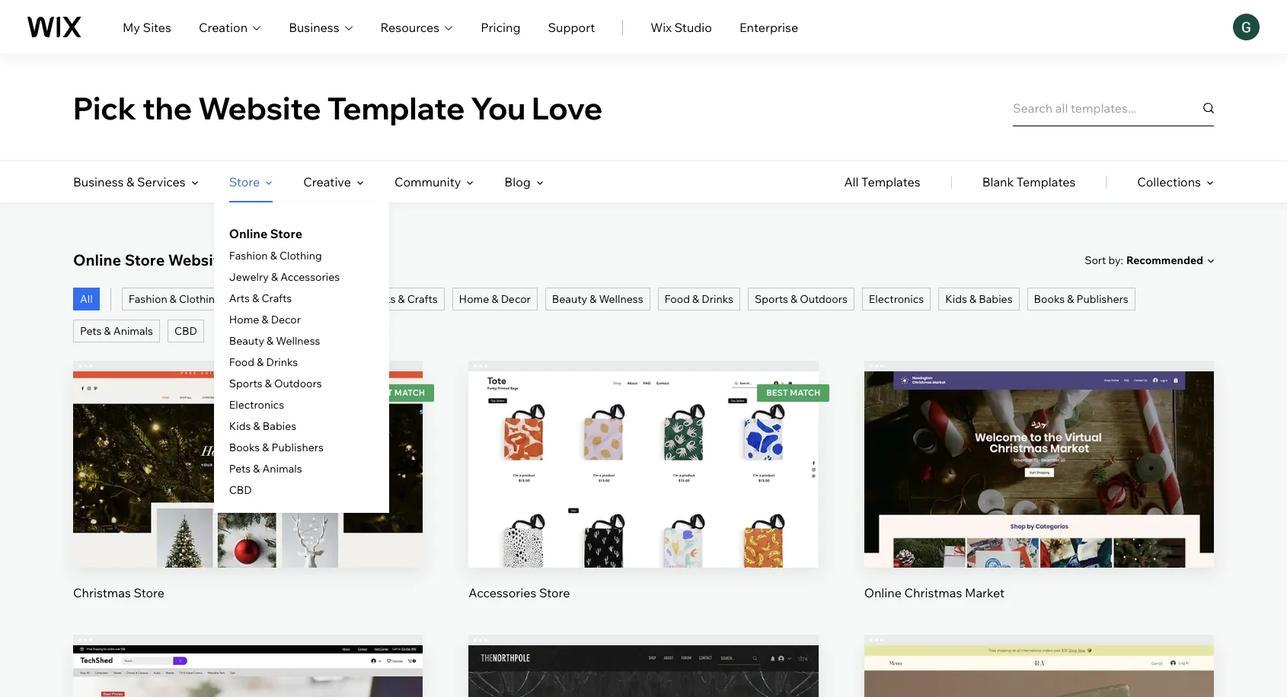 Task type: locate. For each thing, give the bounding box(es) containing it.
kids inside 'online store fashion & clothing jewelry & accessories arts & crafts home & decor beauty & wellness food & drinks sports & outdoors electronics kids & babies books & publishers pets & animals cbd'
[[229, 420, 251, 434]]

0 vertical spatial electronics
[[869, 293, 924, 306]]

0 vertical spatial babies
[[979, 293, 1013, 306]]

food & drinks link
[[658, 288, 741, 311], [229, 356, 298, 370]]

0 horizontal spatial business
[[73, 174, 124, 190]]

1 horizontal spatial outdoors
[[800, 293, 848, 306]]

clothing down 'online store website templates'
[[179, 293, 222, 306]]

categories. use the left and right arrow keys to navigate the menu element
[[0, 162, 1288, 514]]

food inside 'online store fashion & clothing jewelry & accessories arts & crafts home & decor beauty & wellness food & drinks sports & outdoors electronics kids & babies books & publishers pets & animals cbd'
[[229, 356, 255, 370]]

cbd link
[[168, 320, 204, 343], [229, 484, 252, 498]]

0 horizontal spatial books & publishers link
[[229, 441, 324, 455]]

drinks
[[702, 293, 734, 306], [266, 356, 298, 370]]

books
[[1034, 293, 1065, 306], [229, 441, 260, 455]]

1 horizontal spatial drinks
[[702, 293, 734, 306]]

1 horizontal spatial kids
[[946, 293, 968, 306]]

1 vertical spatial clothing
[[179, 293, 222, 306]]

1 vertical spatial electronics
[[229, 399, 284, 412]]

fashion
[[229, 249, 268, 263], [129, 293, 167, 306]]

pets
[[80, 325, 102, 338], [229, 463, 251, 476]]

online for online store website templates
[[73, 251, 121, 270]]

decor inside 'online store fashion & clothing jewelry & accessories arts & crafts home & decor beauty & wellness food & drinks sports & outdoors electronics kids & babies books & publishers pets & animals cbd'
[[271, 313, 301, 327]]

business
[[289, 19, 340, 35], [73, 174, 124, 190]]

1 vertical spatial pets
[[229, 463, 251, 476]]

0 horizontal spatial publishers
[[272, 441, 324, 455]]

wellness
[[599, 293, 644, 306], [276, 335, 320, 348]]

jewelry & accessories link
[[229, 271, 340, 284], [236, 288, 361, 311]]

online store website templates - backpack store image
[[469, 646, 819, 698]]

0 horizontal spatial food
[[229, 356, 255, 370]]

1 vertical spatial cbd
[[229, 484, 252, 498]]

online store website templates - electronics store image
[[73, 646, 423, 698]]

online for online christmas market
[[865, 586, 902, 602]]

love
[[532, 89, 603, 127]]

all link
[[73, 288, 100, 311]]

1 vertical spatial home
[[229, 313, 259, 327]]

0 vertical spatial publishers
[[1077, 293, 1129, 306]]

0 horizontal spatial templates
[[231, 251, 307, 270]]

christmas
[[73, 586, 131, 601], [905, 586, 963, 602]]

0 horizontal spatial beauty
[[229, 335, 264, 348]]

1 vertical spatial books & publishers link
[[229, 441, 324, 455]]

services
[[137, 174, 186, 190]]

accessories inside group
[[469, 586, 537, 601]]

animals
[[113, 325, 153, 338], [263, 463, 302, 476]]

1 horizontal spatial beauty
[[552, 293, 588, 306]]

store for christmas store
[[134, 586, 165, 601]]

0 horizontal spatial home
[[229, 313, 259, 327]]

clothing
[[280, 249, 322, 263], [179, 293, 222, 306]]

arts
[[229, 292, 250, 306], [375, 293, 396, 306]]

1 horizontal spatial electronics link
[[862, 288, 931, 311]]

online store link
[[229, 225, 303, 243]]

1 horizontal spatial cbd link
[[229, 484, 252, 498]]

jewelry & accessories link up jewelry & accessories on the top of the page
[[229, 271, 340, 284]]

1 horizontal spatial kids & babies link
[[939, 288, 1020, 311]]

1 horizontal spatial arts
[[375, 293, 396, 306]]

jewelry & accessories link down online store link
[[236, 288, 361, 311]]

1 vertical spatial kids
[[229, 420, 251, 434]]

decor
[[501, 293, 531, 306], [271, 313, 301, 327]]

fashion down online store link
[[229, 249, 268, 263]]

1 vertical spatial wellness
[[276, 335, 320, 348]]

books & publishers link
[[1028, 288, 1136, 311], [229, 441, 324, 455]]

1 vertical spatial beauty & wellness link
[[229, 335, 320, 348]]

website
[[198, 89, 321, 127], [168, 251, 228, 270]]

arts inside 'online store fashion & clothing jewelry & accessories arts & crafts home & decor beauty & wellness food & drinks sports & outdoors electronics kids & babies books & publishers pets & animals cbd'
[[229, 292, 250, 306]]

0 vertical spatial kids & babies link
[[939, 288, 1020, 311]]

store inside accessories store group
[[539, 586, 570, 601]]

online store website templates - christmas store image
[[73, 372, 423, 569]]

None search field
[[1013, 90, 1215, 126]]

0 horizontal spatial sports
[[229, 377, 263, 391]]

accessories
[[281, 271, 340, 284], [294, 293, 354, 306], [469, 586, 537, 601]]

online inside 'online store fashion & clothing jewelry & accessories arts & crafts home & decor beauty & wellness food & drinks sports & outdoors electronics kids & babies books & publishers pets & animals cbd'
[[229, 226, 268, 242]]

publishers inside books & publishers link
[[1077, 293, 1129, 306]]

beauty & wellness link
[[545, 288, 650, 311], [229, 335, 320, 348]]

publishers
[[1077, 293, 1129, 306], [272, 441, 324, 455]]

1 horizontal spatial sports & outdoors link
[[748, 288, 855, 311]]

home & decor link
[[452, 288, 538, 311], [229, 313, 301, 327]]

website for store
[[168, 251, 228, 270]]

1 vertical spatial decor
[[271, 313, 301, 327]]

animals inside 'online store fashion & clothing jewelry & accessories arts & crafts home & decor beauty & wellness food & drinks sports & outdoors electronics kids & babies books & publishers pets & animals cbd'
[[263, 463, 302, 476]]

1 vertical spatial drinks
[[266, 356, 298, 370]]

1 vertical spatial fashion & clothing link
[[122, 288, 228, 311]]

1 vertical spatial jewelry
[[243, 293, 283, 306]]

1 horizontal spatial books & publishers link
[[1028, 288, 1136, 311]]

1 horizontal spatial arts & crafts link
[[368, 288, 445, 311]]

0 horizontal spatial arts & crafts link
[[229, 292, 292, 306]]

enterprise
[[740, 19, 799, 35]]

0 vertical spatial fashion
[[229, 249, 268, 263]]

christmas inside group
[[73, 586, 131, 601]]

resources button
[[381, 18, 454, 36]]

creation button
[[199, 18, 261, 36]]

0 horizontal spatial all
[[80, 293, 93, 306]]

sports & outdoors link
[[748, 288, 855, 311], [229, 377, 322, 391]]

sites
[[143, 19, 171, 35]]

1 vertical spatial fashion
[[129, 293, 167, 306]]

online inside group
[[865, 586, 902, 602]]

&
[[127, 174, 134, 190], [270, 249, 277, 263], [271, 271, 278, 284], [252, 292, 259, 306], [170, 293, 177, 306], [285, 293, 292, 306], [398, 293, 405, 306], [492, 293, 499, 306], [590, 293, 597, 306], [693, 293, 700, 306], [791, 293, 798, 306], [970, 293, 977, 306], [1068, 293, 1075, 306], [262, 313, 269, 327], [104, 325, 111, 338], [267, 335, 274, 348], [257, 356, 264, 370], [265, 377, 272, 391], [253, 420, 260, 434], [262, 441, 269, 455], [253, 463, 260, 476]]

1 horizontal spatial beauty & wellness link
[[545, 288, 650, 311]]

kids & babies link
[[939, 288, 1020, 311], [229, 420, 297, 434]]

home
[[459, 293, 489, 306], [229, 313, 259, 327]]

jewelry inside 'online store fashion & clothing jewelry & accessories arts & crafts home & decor beauty & wellness food & drinks sports & outdoors electronics kids & babies books & publishers pets & animals cbd'
[[229, 271, 269, 284]]

1 horizontal spatial home
[[459, 293, 489, 306]]

clothing down online store link
[[280, 249, 322, 263]]

business inside popup button
[[289, 19, 340, 35]]

1 vertical spatial electronics link
[[229, 399, 284, 412]]

1 vertical spatial accessories
[[294, 293, 354, 306]]

0 horizontal spatial online
[[73, 251, 121, 270]]

pets & animals link
[[73, 320, 160, 343], [229, 463, 302, 476]]

0 vertical spatial business
[[289, 19, 340, 35]]

0 vertical spatial jewelry & accessories link
[[229, 271, 340, 284]]

christmas store
[[73, 586, 165, 601]]

edit button
[[1003, 429, 1076, 466]]

beauty & wellness
[[552, 293, 644, 306]]

1 vertical spatial all
[[80, 293, 93, 306]]

0 horizontal spatial decor
[[271, 313, 301, 327]]

outdoors
[[800, 293, 848, 306], [274, 377, 322, 391]]

sports inside 'online store fashion & clothing jewelry & accessories arts & crafts home & decor beauty & wellness food & drinks sports & outdoors electronics kids & babies books & publishers pets & animals cbd'
[[229, 377, 263, 391]]

templates for all templates
[[862, 174, 921, 190]]

1 horizontal spatial sports
[[755, 293, 789, 306]]

crafts
[[262, 292, 292, 306], [407, 293, 438, 306]]

accessories store
[[469, 586, 570, 601]]

home right arts & crafts
[[459, 293, 489, 306]]

0 horizontal spatial drinks
[[266, 356, 298, 370]]

0 horizontal spatial wellness
[[276, 335, 320, 348]]

0 vertical spatial clothing
[[280, 249, 322, 263]]

creation
[[199, 19, 248, 35]]

beauty
[[552, 293, 588, 306], [229, 335, 264, 348]]

1 vertical spatial website
[[168, 251, 228, 270]]

crafts left home & decor
[[407, 293, 438, 306]]

clothing inside 'online store fashion & clothing jewelry & accessories arts & crafts home & decor beauty & wellness food & drinks sports & outdoors electronics kids & babies books & publishers pets & animals cbd'
[[280, 249, 322, 263]]

0 vertical spatial sports
[[755, 293, 789, 306]]

1 vertical spatial pets & animals link
[[229, 463, 302, 476]]

all templates
[[845, 174, 921, 190]]

0 horizontal spatial fashion & clothing link
[[122, 288, 228, 311]]

0 horizontal spatial arts
[[229, 292, 250, 306]]

all for all templates
[[845, 174, 859, 190]]

outdoors inside 'online store fashion & clothing jewelry & accessories arts & crafts home & decor beauty & wellness food & drinks sports & outdoors electronics kids & babies books & publishers pets & animals cbd'
[[274, 377, 322, 391]]

0 horizontal spatial fashion
[[129, 293, 167, 306]]

kids
[[946, 293, 968, 306], [229, 420, 251, 434]]

fashion & clothing link
[[229, 249, 322, 263], [122, 288, 228, 311]]

1 horizontal spatial business
[[289, 19, 340, 35]]

arts & crafts link
[[368, 288, 445, 311], [229, 292, 292, 306]]

all templates link
[[845, 162, 921, 203]]

1 horizontal spatial online
[[229, 226, 268, 242]]

1 vertical spatial animals
[[263, 463, 302, 476]]

online
[[229, 226, 268, 242], [73, 251, 121, 270], [865, 586, 902, 602]]

store
[[229, 174, 260, 190], [270, 226, 303, 242], [125, 251, 165, 270], [134, 586, 165, 601], [539, 586, 570, 601]]

1 horizontal spatial publishers
[[1077, 293, 1129, 306]]

1 vertical spatial books
[[229, 441, 260, 455]]

fashion & clothing link down 'online store website templates'
[[122, 288, 228, 311]]

my
[[123, 19, 140, 35]]

food
[[665, 293, 690, 306], [229, 356, 255, 370]]

all for all
[[80, 293, 93, 306]]

fashion & clothing link down online store link
[[229, 249, 322, 263]]

accessories store group
[[469, 361, 819, 602]]

wellness inside 'online store fashion & clothing jewelry & accessories arts & crafts home & decor beauty & wellness food & drinks sports & outdoors electronics kids & babies books & publishers pets & animals cbd'
[[276, 335, 320, 348]]

edit
[[1028, 440, 1051, 455]]

books & publishers
[[1034, 293, 1129, 306]]

sports
[[755, 293, 789, 306], [229, 377, 263, 391]]

0 horizontal spatial kids & babies link
[[229, 420, 297, 434]]

1 horizontal spatial home & decor link
[[452, 288, 538, 311]]

0 horizontal spatial cbd link
[[168, 320, 204, 343]]

beauty right home & decor
[[552, 293, 588, 306]]

1 vertical spatial outdoors
[[274, 377, 322, 391]]

my sites link
[[123, 18, 171, 36]]

business button
[[289, 18, 353, 36]]

business inside categories by subject element
[[73, 174, 124, 190]]

crafts down online store link
[[262, 292, 292, 306]]

1 vertical spatial babies
[[263, 420, 297, 434]]

creative
[[303, 174, 351, 190]]

0 vertical spatial fashion & clothing link
[[229, 249, 322, 263]]

1 vertical spatial online
[[73, 251, 121, 270]]

store for online store fashion & clothing jewelry & accessories arts & crafts home & decor beauty & wellness food & drinks sports & outdoors electronics kids & babies books & publishers pets & animals cbd
[[270, 226, 303, 242]]

jewelry
[[229, 271, 269, 284], [243, 293, 283, 306]]

0 horizontal spatial kids
[[229, 420, 251, 434]]

babies
[[979, 293, 1013, 306], [263, 420, 297, 434]]

2 vertical spatial online
[[865, 586, 902, 602]]

2 christmas from the left
[[905, 586, 963, 602]]

arts & crafts
[[375, 293, 438, 306]]

2 horizontal spatial online
[[865, 586, 902, 602]]

0 vertical spatial all
[[845, 174, 859, 190]]

market
[[965, 586, 1005, 602]]

1 horizontal spatial all
[[845, 174, 859, 190]]

0 horizontal spatial animals
[[113, 325, 153, 338]]

home down jewelry & accessories on the top of the page
[[229, 313, 259, 327]]

2 vertical spatial accessories
[[469, 586, 537, 601]]

0 horizontal spatial pets & animals link
[[73, 320, 160, 343]]

studio
[[675, 19, 712, 35]]

all inside generic categories element
[[845, 174, 859, 190]]

1 horizontal spatial fashion
[[229, 249, 268, 263]]

0 horizontal spatial outdoors
[[274, 377, 322, 391]]

my sites
[[123, 19, 171, 35]]

website for the
[[198, 89, 321, 127]]

all
[[845, 174, 859, 190], [80, 293, 93, 306]]

store inside the christmas store group
[[134, 586, 165, 601]]

online store website templates - accessories store image
[[469, 372, 819, 569]]

1 christmas from the left
[[73, 586, 131, 601]]

electronics inside 'online store fashion & clothing jewelry & accessories arts & crafts home & decor beauty & wellness food & drinks sports & outdoors electronics kids & babies books & publishers pets & animals cbd'
[[229, 399, 284, 412]]

fashion up pets & animals
[[129, 293, 167, 306]]

0 horizontal spatial pets
[[80, 325, 102, 338]]

0 horizontal spatial sports & outdoors link
[[229, 377, 322, 391]]

0 vertical spatial pets
[[80, 325, 102, 338]]

crafts inside 'online store fashion & clothing jewelry & accessories arts & crafts home & decor beauty & wellness food & drinks sports & outdoors electronics kids & babies books & publishers pets & animals cbd'
[[262, 292, 292, 306]]

blank templates
[[983, 174, 1076, 190]]

beauty down jewelry & accessories on the top of the page
[[229, 335, 264, 348]]

online christmas market
[[865, 586, 1005, 602]]

store inside 'online store fashion & clothing jewelry & accessories arts & crafts home & decor beauty & wellness food & drinks sports & outdoors electronics kids & babies books & publishers pets & animals cbd'
[[270, 226, 303, 242]]

pricing
[[481, 19, 521, 35]]

view
[[1026, 492, 1054, 507]]

1 vertical spatial food & drinks link
[[229, 356, 298, 370]]

electronics link
[[862, 288, 931, 311], [229, 399, 284, 412]]

blank templates link
[[983, 162, 1076, 203]]

0 vertical spatial food & drinks link
[[658, 288, 741, 311]]

online store website templates - online christmas market image
[[865, 372, 1215, 569]]

view button
[[1003, 481, 1076, 518]]

fashion inside 'online store fashion & clothing jewelry & accessories arts & crafts home & decor beauty & wellness food & drinks sports & outdoors electronics kids & babies books & publishers pets & animals cbd'
[[229, 249, 268, 263]]

business for business
[[289, 19, 340, 35]]

0 horizontal spatial crafts
[[262, 292, 292, 306]]

1 horizontal spatial templates
[[862, 174, 921, 190]]



Task type: describe. For each thing, give the bounding box(es) containing it.
0 vertical spatial books & publishers link
[[1028, 288, 1136, 311]]

christmas store group
[[73, 361, 423, 602]]

business & services
[[73, 174, 186, 190]]

support link
[[548, 18, 595, 36]]

recommended
[[1127, 254, 1204, 267]]

template
[[327, 89, 465, 127]]

1 horizontal spatial food
[[665, 293, 690, 306]]

sports & outdoors
[[755, 293, 848, 306]]

templates for blank templates
[[1017, 174, 1076, 190]]

online store website templates - home goods store image
[[865, 646, 1215, 698]]

online christmas market group
[[865, 361, 1215, 602]]

0 vertical spatial home & decor link
[[452, 288, 538, 311]]

christmas inside group
[[905, 586, 963, 602]]

pricing link
[[481, 18, 521, 36]]

online for online store fashion & clothing jewelry & accessories arts & crafts home & decor beauty & wellness food & drinks sports & outdoors electronics kids & babies books & publishers pets & animals cbd
[[229, 226, 268, 242]]

food & drinks link inside categories by subject element
[[229, 356, 298, 370]]

0 vertical spatial outdoors
[[800, 293, 848, 306]]

1 vertical spatial home & decor link
[[229, 313, 301, 327]]

babies inside 'online store fashion & clothing jewelry & accessories arts & crafts home & decor beauty & wellness food & drinks sports & outdoors electronics kids & babies books & publishers pets & animals cbd'
[[263, 420, 297, 434]]

0 vertical spatial animals
[[113, 325, 153, 338]]

generic categories element
[[845, 162, 1215, 203]]

1 horizontal spatial electronics
[[869, 293, 924, 306]]

1 horizontal spatial wellness
[[599, 293, 644, 306]]

pets & animals
[[80, 325, 153, 338]]

1 vertical spatial cbd link
[[229, 484, 252, 498]]

books inside 'online store fashion & clothing jewelry & accessories arts & crafts home & decor beauty & wellness food & drinks sports & outdoors electronics kids & babies books & publishers pets & animals cbd'
[[229, 441, 260, 455]]

profile image image
[[1234, 14, 1260, 40]]

0 horizontal spatial electronics link
[[229, 399, 284, 412]]

0 vertical spatial beauty
[[552, 293, 588, 306]]

enterprise link
[[740, 18, 799, 36]]

store for accessories store
[[539, 586, 570, 601]]

1 vertical spatial sports & outdoors link
[[229, 377, 322, 391]]

blank
[[983, 174, 1014, 190]]

blog
[[505, 174, 531, 190]]

jewelry & accessories link inside categories by subject element
[[229, 271, 340, 284]]

wix
[[651, 19, 672, 35]]

community
[[395, 174, 461, 190]]

1 horizontal spatial books
[[1034, 293, 1065, 306]]

wix studio
[[651, 19, 712, 35]]

wix studio link
[[651, 18, 712, 36]]

kids & babies
[[946, 293, 1013, 306]]

0 vertical spatial drinks
[[702, 293, 734, 306]]

1 horizontal spatial pets & animals link
[[229, 463, 302, 476]]

cbd inside 'online store fashion & clothing jewelry & accessories arts & crafts home & decor beauty & wellness food & drinks sports & outdoors electronics kids & babies books & publishers pets & animals cbd'
[[229, 484, 252, 498]]

1 vertical spatial jewelry & accessories link
[[236, 288, 361, 311]]

home & decor
[[459, 293, 531, 306]]

online store fashion & clothing jewelry & accessories arts & crafts home & decor beauty & wellness food & drinks sports & outdoors electronics kids & babies books & publishers pets & animals cbd
[[229, 226, 340, 498]]

jewelry & accessories
[[243, 293, 354, 306]]

by:
[[1109, 253, 1124, 267]]

drinks inside 'online store fashion & clothing jewelry & accessories arts & crafts home & decor beauty & wellness food & drinks sports & outdoors electronics kids & babies books & publishers pets & animals cbd'
[[266, 356, 298, 370]]

0 vertical spatial home
[[459, 293, 489, 306]]

accessories inside 'online store fashion & clothing jewelry & accessories arts & crafts home & decor beauty & wellness food & drinks sports & outdoors electronics kids & babies books & publishers pets & animals cbd'
[[281, 271, 340, 284]]

resources
[[381, 19, 440, 35]]

publishers inside 'online store fashion & clothing jewelry & accessories arts & crafts home & decor beauty & wellness food & drinks sports & outdoors electronics kids & babies books & publishers pets & animals cbd'
[[272, 441, 324, 455]]

arts inside arts & crafts link
[[375, 293, 396, 306]]

home inside 'online store fashion & clothing jewelry & accessories arts & crafts home & decor beauty & wellness food & drinks sports & outdoors electronics kids & babies books & publishers pets & animals cbd'
[[229, 313, 259, 327]]

collections
[[1138, 174, 1202, 190]]

categories by subject element
[[73, 162, 544, 514]]

0 horizontal spatial cbd
[[174, 325, 197, 338]]

the
[[142, 89, 192, 127]]

support
[[548, 19, 595, 35]]

business for business & services
[[73, 174, 124, 190]]

pick
[[73, 89, 137, 127]]

Search search field
[[1013, 90, 1215, 126]]

1 horizontal spatial food & drinks link
[[658, 288, 741, 311]]

0 horizontal spatial clothing
[[179, 293, 222, 306]]

pets inside 'online store fashion & clothing jewelry & accessories arts & crafts home & decor beauty & wellness food & drinks sports & outdoors electronics kids & babies books & publishers pets & animals cbd'
[[229, 463, 251, 476]]

online store website templates
[[73, 251, 307, 270]]

1 vertical spatial kids & babies link
[[229, 420, 297, 434]]

0 vertical spatial kids
[[946, 293, 968, 306]]

0 vertical spatial pets & animals link
[[73, 320, 160, 343]]

pick the website template you love
[[73, 89, 603, 127]]

1 horizontal spatial decor
[[501, 293, 531, 306]]

sort
[[1085, 253, 1107, 267]]

you
[[471, 89, 526, 127]]

1 horizontal spatial crafts
[[407, 293, 438, 306]]

fashion & clothing
[[129, 293, 222, 306]]

1 horizontal spatial babies
[[979, 293, 1013, 306]]

0 vertical spatial cbd link
[[168, 320, 204, 343]]

store for online store website templates
[[125, 251, 165, 270]]

beauty inside 'online store fashion & clothing jewelry & accessories arts & crafts home & decor beauty & wellness food & drinks sports & outdoors electronics kids & babies books & publishers pets & animals cbd'
[[229, 335, 264, 348]]

food & drinks
[[665, 293, 734, 306]]

sort by:
[[1085, 253, 1124, 267]]



Task type: vqa. For each thing, say whether or not it's contained in the screenshot.
left CBD
yes



